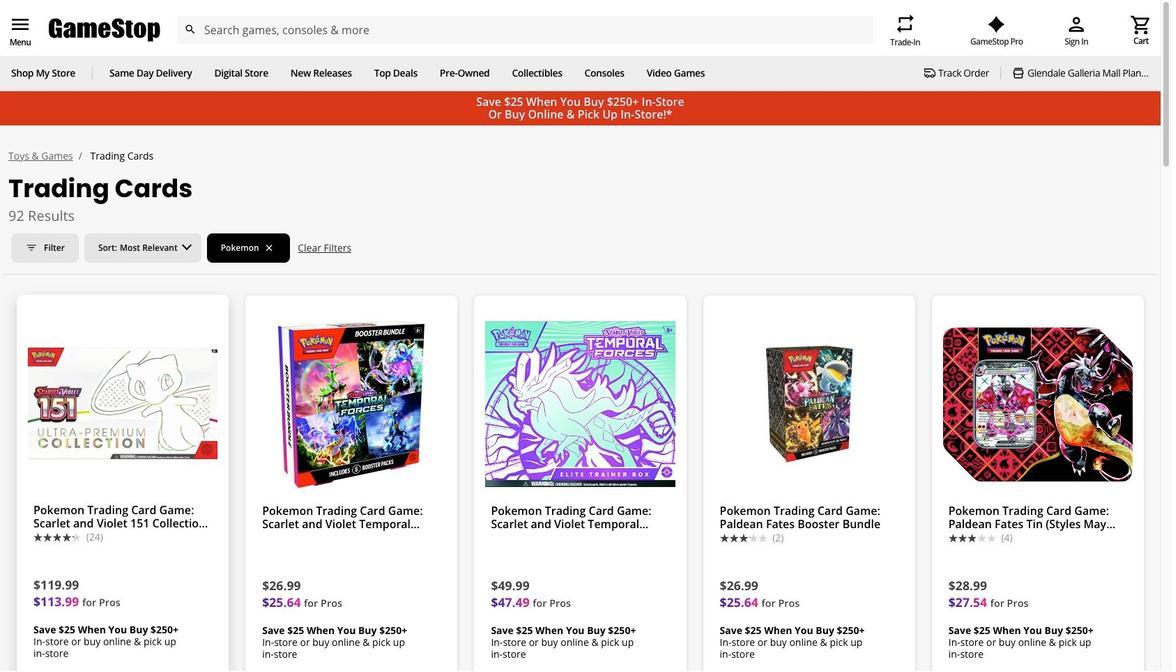 Task type: locate. For each thing, give the bounding box(es) containing it.
None search field
[[176, 16, 873, 44]]



Task type: describe. For each thing, give the bounding box(es) containing it.
Search games, consoles & more search field
[[204, 16, 848, 44]]

gamestop pro icon image
[[988, 16, 1005, 33]]

gamestop image
[[49, 17, 160, 43]]



Task type: vqa. For each thing, say whether or not it's contained in the screenshot.
email field
no



